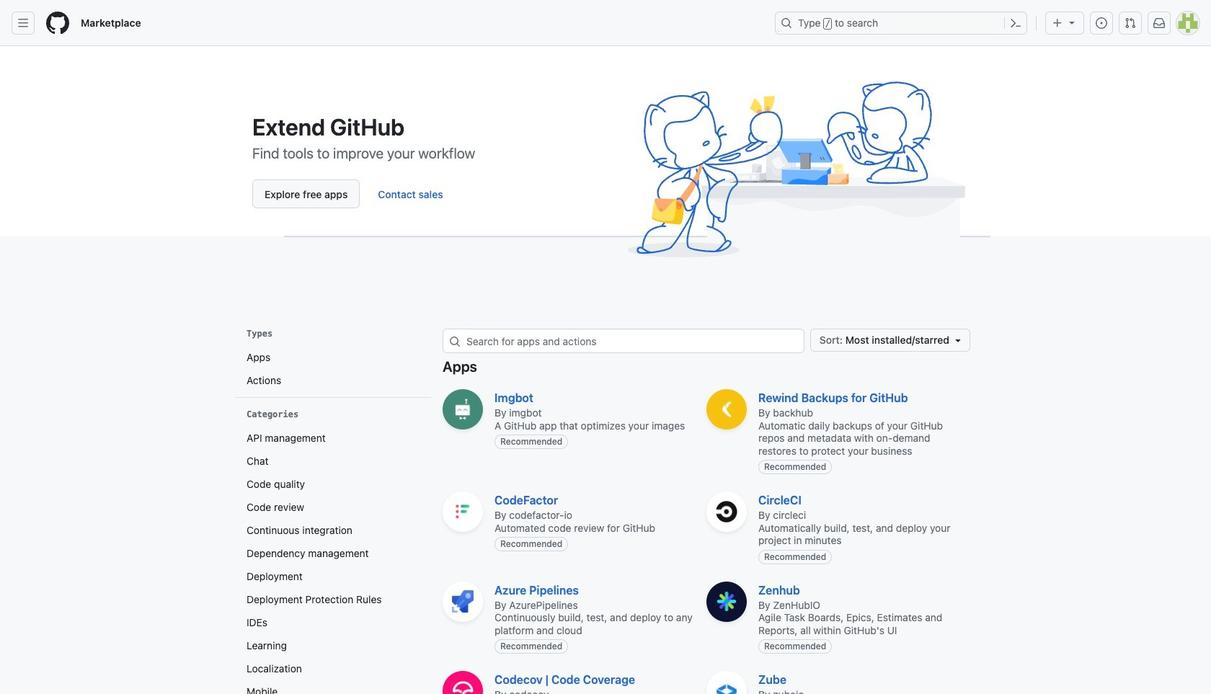 Task type: locate. For each thing, give the bounding box(es) containing it.
2 list from the top
[[241, 427, 425, 694]]

triangle down image
[[1066, 17, 1078, 28]]

1 list from the top
[[241, 346, 425, 392]]

search image
[[449, 336, 461, 347]]

command palette image
[[1010, 17, 1021, 29]]

issue opened image
[[1096, 17, 1107, 29]]

list
[[241, 346, 425, 392], [241, 427, 425, 694]]

1 vertical spatial list
[[241, 427, 425, 694]]

0 vertical spatial list
[[241, 346, 425, 392]]

homepage image
[[46, 12, 69, 35]]



Task type: describe. For each thing, give the bounding box(es) containing it.
notifications image
[[1153, 17, 1165, 29]]

plus image
[[1052, 17, 1063, 29]]

triangle down image
[[952, 334, 964, 346]]

git pull request image
[[1125, 17, 1136, 29]]



Task type: vqa. For each thing, say whether or not it's contained in the screenshot.
rightmost triangle down "image"
yes



